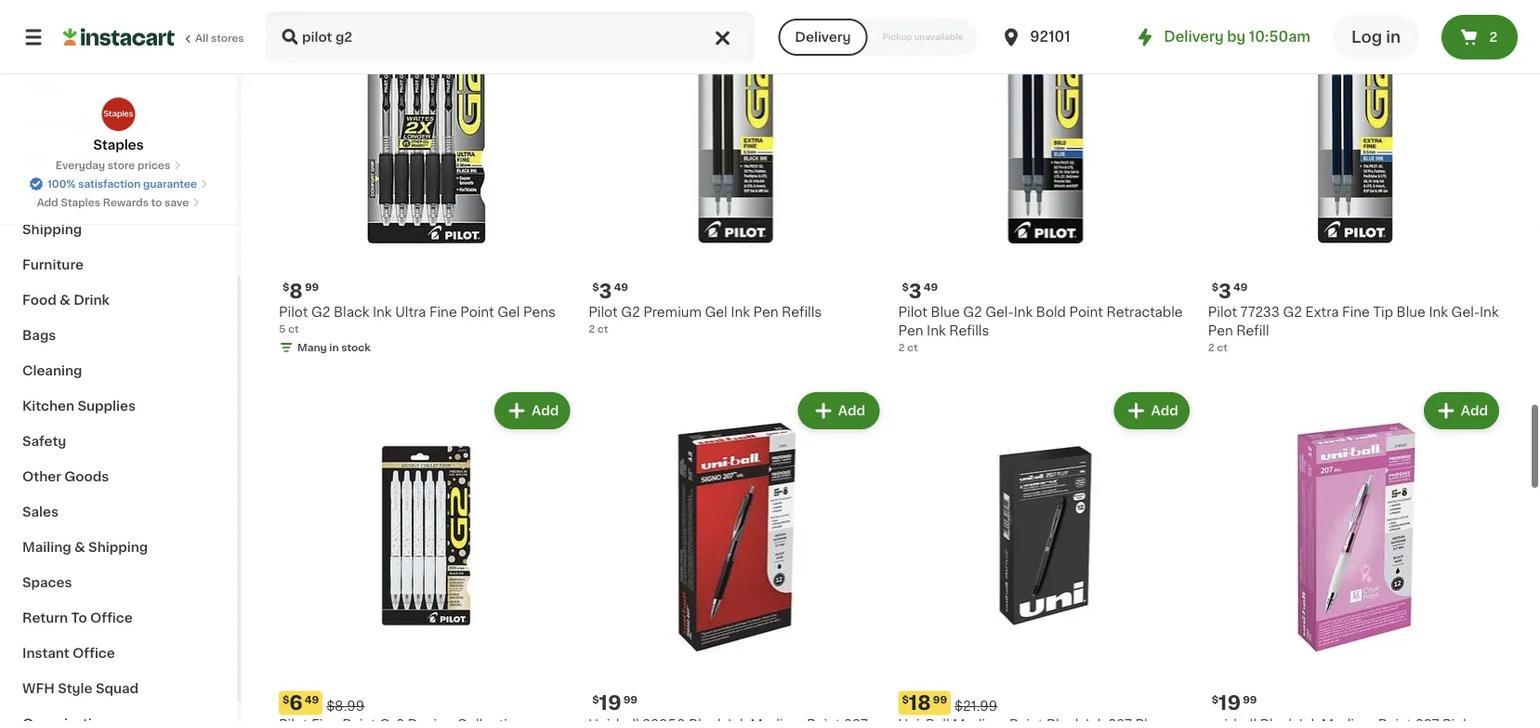 Task type: locate. For each thing, give the bounding box(es) containing it.
2
[[1490, 31, 1498, 44], [589, 324, 595, 334], [899, 343, 905, 353], [1208, 343, 1215, 353]]

kitchen supplies
[[22, 400, 136, 413]]

all stores
[[195, 33, 244, 43]]

paper link
[[11, 71, 226, 106]]

ct inside the pilot 77233 g2 extra fine tip blue ink gel-ink pen refill 2 ct
[[1217, 343, 1228, 353]]

style
[[58, 682, 93, 695]]

ct inside pilot g2 black ink ultra fine point gel pens 5 ct
[[288, 324, 299, 334]]

instant
[[22, 647, 69, 660]]

2 inside the '2' button
[[1490, 31, 1498, 44]]

1 horizontal spatial in
[[1386, 29, 1401, 45]]

4 add button from the left
[[1426, 394, 1498, 428]]

gel right premium
[[705, 306, 728, 319]]

instant office
[[22, 647, 115, 660]]

ink
[[373, 306, 392, 319], [731, 306, 750, 319], [1014, 306, 1033, 319], [1429, 306, 1449, 319], [1480, 306, 1499, 319], [927, 324, 946, 337]]

delivery
[[1164, 30, 1224, 44], [795, 31, 851, 44]]

in right log
[[1386, 29, 1401, 45]]

49 for blue
[[924, 282, 938, 292]]

fine inside pilot g2 black ink ultra fine point gel pens 5 ct
[[429, 306, 457, 319]]

1 vertical spatial in
[[329, 343, 339, 353]]

delivery by 10:50am link
[[1134, 26, 1311, 48]]

premium
[[644, 306, 702, 319]]

return to office link
[[11, 601, 226, 636]]

staples down 100%
[[61, 198, 100, 208]]

pen inside pilot g2 premium gel ink pen refills 2 ct
[[754, 306, 779, 319]]

2 gel- from the left
[[1452, 306, 1480, 319]]

0 horizontal spatial gel
[[498, 306, 520, 319]]

1 horizontal spatial pen
[[899, 324, 924, 337]]

$ 3 49
[[592, 281, 628, 301], [902, 281, 938, 301], [1212, 281, 1248, 301]]

& right the mailing
[[74, 541, 85, 554]]

to
[[71, 612, 87, 625]]

extra
[[1306, 306, 1339, 319]]

rewards
[[103, 198, 149, 208]]

pen inside the pilot 77233 g2 extra fine tip blue ink gel-ink pen refill 2 ct
[[1208, 324, 1233, 337]]

0 vertical spatial in
[[1386, 29, 1401, 45]]

staples up everyday store prices link
[[93, 139, 144, 152]]

2 horizontal spatial pen
[[1208, 324, 1233, 337]]

3 add button from the left
[[1116, 394, 1188, 428]]

1 horizontal spatial $ 19 99
[[1212, 693, 1257, 713]]

& for shipping
[[74, 541, 85, 554]]

point inside 'pilot blue g2 gel-ink bold point retractable pen ink refills 2 ct'
[[1070, 306, 1104, 319]]

2 fine from the left
[[1343, 306, 1370, 319]]

add staples rewards to save link
[[37, 195, 200, 210]]

0 horizontal spatial delivery
[[795, 31, 851, 44]]

100% satisfaction guarantee button
[[29, 173, 208, 192]]

2 horizontal spatial 3
[[1219, 281, 1232, 301]]

2 horizontal spatial $ 3 49
[[1212, 281, 1248, 301]]

1 gel- from the left
[[986, 306, 1014, 319]]

0 horizontal spatial pen
[[754, 306, 779, 319]]

1 vertical spatial supplies
[[72, 152, 130, 165]]

1 blue from the left
[[931, 306, 960, 319]]

shipping up the furniture
[[22, 223, 82, 236]]

in inside button
[[1386, 29, 1401, 45]]

0 horizontal spatial fine
[[429, 306, 457, 319]]

cleaning link
[[11, 353, 226, 389]]

2 inside 'pilot blue g2 gel-ink bold point retractable pen ink refills 2 ct'
[[899, 343, 905, 353]]

1 pilot from the left
[[279, 306, 308, 319]]

point
[[460, 306, 494, 319], [1070, 306, 1104, 319]]

1 add button from the left
[[496, 394, 568, 428]]

all
[[195, 33, 208, 43]]

point left pens
[[460, 306, 494, 319]]

furniture link
[[11, 247, 226, 283]]

in left the stock
[[329, 343, 339, 353]]

$ 6 49
[[283, 693, 319, 713]]

ink inside pilot g2 premium gel ink pen refills 2 ct
[[731, 306, 750, 319]]

49 inside '$ 6 49'
[[305, 694, 319, 704]]

100% satisfaction guarantee
[[48, 179, 197, 189]]

$ inside $ 8 99
[[283, 282, 289, 292]]

0 horizontal spatial gel-
[[986, 306, 1014, 319]]

pilot inside the pilot 77233 g2 extra fine tip blue ink gel-ink pen refill 2 ct
[[1208, 306, 1238, 319]]

2 g2 from the left
[[621, 306, 640, 319]]

0 horizontal spatial $ 3 49
[[592, 281, 628, 301]]

3 $ 3 49 from the left
[[1212, 281, 1248, 301]]

service type group
[[778, 19, 978, 56]]

1 point from the left
[[460, 306, 494, 319]]

refills inside 'pilot blue g2 gel-ink bold point retractable pen ink refills 2 ct'
[[949, 324, 990, 337]]

fine left 'tip'
[[1343, 306, 1370, 319]]

pilot blue g2 gel-ink bold point retractable pen ink refills 2 ct
[[899, 306, 1183, 353]]

point for gel
[[460, 306, 494, 319]]

1 19 from the left
[[599, 693, 622, 713]]

office right to
[[90, 612, 133, 625]]

g2 left premium
[[621, 306, 640, 319]]

pilot inside pilot g2 black ink ultra fine point gel pens 5 ct
[[279, 306, 308, 319]]

delivery inside button
[[795, 31, 851, 44]]

product group containing 18
[[899, 389, 1193, 722]]

2 3 from the left
[[909, 281, 922, 301]]

1 fine from the left
[[429, 306, 457, 319]]

2 $ 3 49 from the left
[[902, 281, 938, 301]]

food
[[22, 294, 56, 307]]

3 for blue
[[909, 281, 922, 301]]

1 $ 3 49 from the left
[[592, 281, 628, 301]]

school supplies link
[[11, 141, 226, 177]]

gel- inside the pilot 77233 g2 extra fine tip blue ink gel-ink pen refill 2 ct
[[1452, 306, 1480, 319]]

0 horizontal spatial &
[[60, 294, 70, 307]]

sales link
[[11, 495, 226, 530]]

many in stock
[[298, 343, 371, 353]]

pilot inside pilot g2 premium gel ink pen refills 2 ct
[[589, 306, 618, 319]]

gel- left bold
[[986, 306, 1014, 319]]

supplies for kitchen supplies
[[78, 400, 136, 413]]

0 horizontal spatial 3
[[599, 281, 612, 301]]

supplies
[[71, 117, 129, 130], [72, 152, 130, 165], [78, 400, 136, 413]]

ultra
[[395, 306, 426, 319]]

kitchen
[[22, 400, 74, 413]]

1 horizontal spatial 19
[[1219, 693, 1241, 713]]

stock
[[341, 343, 371, 353]]

g2 down $ 8 99
[[311, 306, 330, 319]]

pilot g2 premium gel ink pen refills 2 ct
[[589, 306, 822, 334]]

2 point from the left
[[1070, 306, 1104, 319]]

&
[[60, 294, 70, 307], [74, 541, 85, 554]]

1 horizontal spatial fine
[[1343, 306, 1370, 319]]

2 gel from the left
[[705, 306, 728, 319]]

g2 left extra
[[1283, 306, 1302, 319]]

spaces
[[22, 576, 72, 589]]

add button
[[496, 394, 568, 428], [804, 394, 878, 428], [1116, 394, 1188, 428], [1426, 394, 1498, 428]]

school supplies
[[22, 152, 130, 165]]

1 vertical spatial office
[[73, 647, 115, 660]]

staples link
[[93, 97, 144, 154]]

shipping up spaces "link"
[[88, 541, 148, 554]]

mailing
[[22, 541, 71, 554]]

1 vertical spatial shipping
[[88, 541, 148, 554]]

gel inside pilot g2 black ink ultra fine point gel pens 5 ct
[[498, 306, 520, 319]]

all stores link
[[63, 11, 245, 63]]

0 vertical spatial refills
[[782, 306, 822, 319]]

fine
[[429, 306, 457, 319], [1343, 306, 1370, 319]]

$ 3 49 for blue
[[902, 281, 938, 301]]

1 horizontal spatial delivery
[[1164, 30, 1224, 44]]

2 pilot from the left
[[589, 306, 618, 319]]

add
[[37, 198, 58, 208], [532, 404, 559, 417], [840, 404, 868, 417], [1151, 404, 1179, 417], [1461, 404, 1488, 417]]

printer supplies
[[22, 117, 129, 130]]

1 horizontal spatial shipping
[[88, 541, 148, 554]]

0 vertical spatial supplies
[[71, 117, 129, 130]]

product group
[[279, 0, 574, 359], [589, 0, 884, 337], [1208, 0, 1503, 355], [279, 389, 574, 722], [589, 389, 884, 722], [899, 389, 1193, 722], [1208, 389, 1503, 722]]

0 vertical spatial &
[[60, 294, 70, 307]]

& right food
[[60, 294, 70, 307]]

office up the 'wfh style squad'
[[73, 647, 115, 660]]

1 g2 from the left
[[311, 306, 330, 319]]

1 horizontal spatial blue
[[1397, 306, 1426, 319]]

100%
[[48, 179, 76, 189]]

g2 inside pilot g2 black ink ultra fine point gel pens 5 ct
[[311, 306, 330, 319]]

refill
[[1237, 324, 1270, 337]]

18
[[909, 693, 931, 713]]

safety link
[[11, 424, 226, 459]]

delivery button
[[778, 19, 868, 56]]

staples logo image
[[101, 97, 136, 132]]

1 horizontal spatial point
[[1070, 306, 1104, 319]]

g2 left bold
[[963, 306, 982, 319]]

49 for g2
[[614, 282, 628, 292]]

in inside 'product' group
[[329, 343, 339, 353]]

None search field
[[266, 11, 754, 63]]

1 horizontal spatial gel
[[705, 306, 728, 319]]

0 horizontal spatial 19
[[599, 693, 622, 713]]

0 horizontal spatial shipping
[[22, 223, 82, 236]]

0 horizontal spatial $ 19 99
[[592, 693, 638, 713]]

1 horizontal spatial 3
[[909, 281, 922, 301]]

99
[[305, 282, 319, 292], [624, 694, 638, 704], [933, 694, 947, 704], [1243, 694, 1257, 704]]

blue
[[931, 306, 960, 319], [1397, 306, 1426, 319]]

4 pilot from the left
[[1208, 306, 1238, 319]]

log
[[1352, 29, 1382, 45]]

2 inside pilot g2 premium gel ink pen refills 2 ct
[[589, 324, 595, 334]]

gel inside pilot g2 premium gel ink pen refills 2 ct
[[705, 306, 728, 319]]

99 inside $ 8 99
[[305, 282, 319, 292]]

2 blue from the left
[[1397, 306, 1426, 319]]

49
[[614, 282, 628, 292], [924, 282, 938, 292], [1234, 282, 1248, 292], [305, 694, 319, 704]]

1 3 from the left
[[599, 281, 612, 301]]

0 horizontal spatial refills
[[782, 306, 822, 319]]

g2 inside pilot g2 premium gel ink pen refills 2 ct
[[621, 306, 640, 319]]

ink inside pilot g2 black ink ultra fine point gel pens 5 ct
[[373, 306, 392, 319]]

stores
[[211, 33, 244, 43]]

staples
[[93, 139, 144, 152], [61, 198, 100, 208]]

gel- right 'tip'
[[1452, 306, 1480, 319]]

mailing & shipping link
[[11, 530, 226, 565]]

1 gel from the left
[[498, 306, 520, 319]]

1 vertical spatial &
[[74, 541, 85, 554]]

1 horizontal spatial &
[[74, 541, 85, 554]]

g2
[[311, 306, 330, 319], [621, 306, 640, 319], [963, 306, 982, 319], [1283, 306, 1302, 319]]

2 vertical spatial supplies
[[78, 400, 136, 413]]

wfh style squad
[[22, 682, 139, 695]]

4 g2 from the left
[[1283, 306, 1302, 319]]

gel-
[[986, 306, 1014, 319], [1452, 306, 1480, 319]]

2 19 from the left
[[1219, 693, 1241, 713]]

1 horizontal spatial gel-
[[1452, 306, 1480, 319]]

$
[[283, 282, 289, 292], [592, 282, 599, 292], [902, 282, 909, 292], [1212, 282, 1219, 292], [283, 694, 289, 704], [592, 694, 599, 704], [902, 694, 909, 704], [1212, 694, 1219, 704]]

1 horizontal spatial $ 3 49
[[902, 281, 938, 301]]

3 3 from the left
[[1219, 281, 1232, 301]]

3 g2 from the left
[[963, 306, 982, 319]]

supplies for printer supplies
[[71, 117, 129, 130]]

g2 inside the pilot 77233 g2 extra fine tip blue ink gel-ink pen refill 2 ct
[[1283, 306, 1302, 319]]

0 horizontal spatial point
[[460, 306, 494, 319]]

return
[[22, 612, 68, 625]]

delivery for delivery
[[795, 31, 851, 44]]

electronics
[[22, 188, 98, 201]]

product group containing 8
[[279, 0, 574, 359]]

0 horizontal spatial in
[[329, 343, 339, 353]]

fine right the ultra
[[429, 306, 457, 319]]

point inside pilot g2 black ink ultra fine point gel pens 5 ct
[[460, 306, 494, 319]]

3 pilot from the left
[[899, 306, 928, 319]]

gel left pens
[[498, 306, 520, 319]]

furniture
[[22, 258, 84, 271]]

$ 3 49 for g2
[[592, 281, 628, 301]]

add inside add staples rewards to save link
[[37, 198, 58, 208]]

1 vertical spatial refills
[[949, 324, 990, 337]]

ct
[[288, 324, 299, 334], [598, 324, 608, 334], [907, 343, 918, 353], [1217, 343, 1228, 353]]

pilot g2 black ink ultra fine point gel pens 5 ct
[[279, 306, 556, 334]]

in for many
[[329, 343, 339, 353]]

0 horizontal spatial blue
[[931, 306, 960, 319]]

3
[[599, 281, 612, 301], [909, 281, 922, 301], [1219, 281, 1232, 301]]

prices
[[137, 160, 170, 171]]

pilot inside 'pilot blue g2 gel-ink bold point retractable pen ink refills 2 ct'
[[899, 306, 928, 319]]

1 horizontal spatial refills
[[949, 324, 990, 337]]

point right bold
[[1070, 306, 1104, 319]]

3 for 77233
[[1219, 281, 1232, 301]]

pen
[[754, 306, 779, 319], [899, 324, 924, 337], [1208, 324, 1233, 337]]



Task type: describe. For each thing, give the bounding box(es) containing it.
0 vertical spatial staples
[[93, 139, 144, 152]]

supplies for school supplies
[[72, 152, 130, 165]]

cleaning
[[22, 364, 82, 377]]

satisfaction
[[78, 179, 141, 189]]

printer
[[22, 117, 68, 130]]

2 add button from the left
[[804, 394, 878, 428]]

3 for g2
[[599, 281, 612, 301]]

return to office
[[22, 612, 133, 625]]

gel- inside 'pilot blue g2 gel-ink bold point retractable pen ink refills 2 ct'
[[986, 306, 1014, 319]]

0 vertical spatial shipping
[[22, 223, 82, 236]]

bags link
[[11, 318, 226, 353]]

everyday store prices
[[56, 160, 170, 171]]

92101
[[1030, 30, 1071, 44]]

$8.99
[[326, 699, 365, 712]]

92101 button
[[1001, 11, 1112, 63]]

6
[[289, 693, 303, 713]]

safety
[[22, 435, 66, 448]]

g2 inside 'pilot blue g2 gel-ink bold point retractable pen ink refills 2 ct'
[[963, 306, 982, 319]]

pens
[[523, 306, 556, 319]]

tip
[[1374, 306, 1394, 319]]

bags
[[22, 329, 56, 342]]

$ inside '$ 6 49'
[[283, 694, 289, 704]]

in for log
[[1386, 29, 1401, 45]]

0 vertical spatial office
[[90, 612, 133, 625]]

to
[[151, 198, 162, 208]]

49 for 77233
[[1234, 282, 1248, 292]]

school
[[22, 152, 69, 165]]

& for drink
[[60, 294, 70, 307]]

guarantee
[[143, 179, 197, 189]]

1 vertical spatial staples
[[61, 198, 100, 208]]

everyday store prices link
[[56, 158, 182, 173]]

wfh
[[22, 682, 55, 695]]

2 inside the pilot 77233 g2 extra fine tip blue ink gel-ink pen refill 2 ct
[[1208, 343, 1215, 353]]

blue inside the pilot 77233 g2 extra fine tip blue ink gel-ink pen refill 2 ct
[[1397, 306, 1426, 319]]

$18.99 original price: $21.99 element
[[899, 691, 1193, 715]]

$ 3 49 for 77233
[[1212, 281, 1248, 301]]

$ 8 99
[[283, 281, 319, 301]]

ct inside 'pilot blue g2 gel-ink bold point retractable pen ink refills 2 ct'
[[907, 343, 918, 353]]

instant office link
[[11, 636, 226, 671]]

pen inside 'pilot blue g2 gel-ink bold point retractable pen ink refills 2 ct'
[[899, 324, 924, 337]]

save
[[165, 198, 189, 208]]

point for retractable
[[1070, 306, 1104, 319]]

delivery by 10:50am
[[1164, 30, 1311, 44]]

spaces link
[[11, 565, 226, 601]]

$21.99
[[955, 699, 998, 712]]

black
[[334, 306, 369, 319]]

pilot 77233 g2 extra fine tip blue ink gel-ink pen refill 2 ct
[[1208, 306, 1499, 353]]

drink
[[74, 294, 110, 307]]

1 $ 19 99 from the left
[[592, 693, 638, 713]]

mailing & shipping
[[22, 541, 148, 554]]

pilot for ink
[[279, 306, 308, 319]]

goods
[[64, 470, 109, 483]]

bold
[[1036, 306, 1066, 319]]

$ inside $ 18 99 $21.99
[[902, 694, 909, 704]]

other
[[22, 470, 61, 483]]

ct inside pilot g2 premium gel ink pen refills 2 ct
[[598, 324, 608, 334]]

shipping link
[[11, 212, 226, 247]]

$6.49 original price: $8.99 element
[[279, 691, 574, 715]]

sales
[[22, 506, 59, 519]]

fine inside the pilot 77233 g2 extra fine tip blue ink gel-ink pen refill 2 ct
[[1343, 306, 1370, 319]]

2 button
[[1442, 15, 1518, 60]]

Search field
[[268, 13, 752, 61]]

other goods link
[[11, 459, 226, 495]]

77233
[[1241, 306, 1280, 319]]

food & drink
[[22, 294, 110, 307]]

instacart logo image
[[63, 26, 175, 48]]

retractable
[[1107, 306, 1183, 319]]

printer supplies link
[[11, 106, 226, 141]]

2 $ 19 99 from the left
[[1212, 693, 1257, 713]]

blue inside 'pilot blue g2 gel-ink bold point retractable pen ink refills 2 ct'
[[931, 306, 960, 319]]

shipping inside mailing & shipping link
[[88, 541, 148, 554]]

wfh style squad link
[[11, 671, 226, 707]]

delivery for delivery by 10:50am
[[1164, 30, 1224, 44]]

by
[[1227, 30, 1246, 44]]

pilot for extra
[[1208, 306, 1238, 319]]

paper
[[22, 82, 62, 95]]

store
[[108, 160, 135, 171]]

log in
[[1352, 29, 1401, 45]]

5
[[279, 324, 286, 334]]

squad
[[96, 682, 139, 695]]

10:50am
[[1249, 30, 1311, 44]]

product group containing 6
[[279, 389, 574, 722]]

electronics link
[[11, 177, 226, 212]]

add staples rewards to save
[[37, 198, 189, 208]]

$ 18 99 $21.99
[[902, 693, 998, 713]]

refills inside pilot g2 premium gel ink pen refills 2 ct
[[782, 306, 822, 319]]

kitchen supplies link
[[11, 389, 226, 424]]

many
[[298, 343, 327, 353]]

everyday
[[56, 160, 105, 171]]

99 inside $ 18 99 $21.99
[[933, 694, 947, 704]]

pilot for gel
[[589, 306, 618, 319]]

other goods
[[22, 470, 109, 483]]

pilot for gel-
[[899, 306, 928, 319]]



Task type: vqa. For each thing, say whether or not it's contained in the screenshot.
ct in Pilot 77233 G2 Extra Fine Tip Blue Ink Gel-Ink Pen Refill 2 Ct
yes



